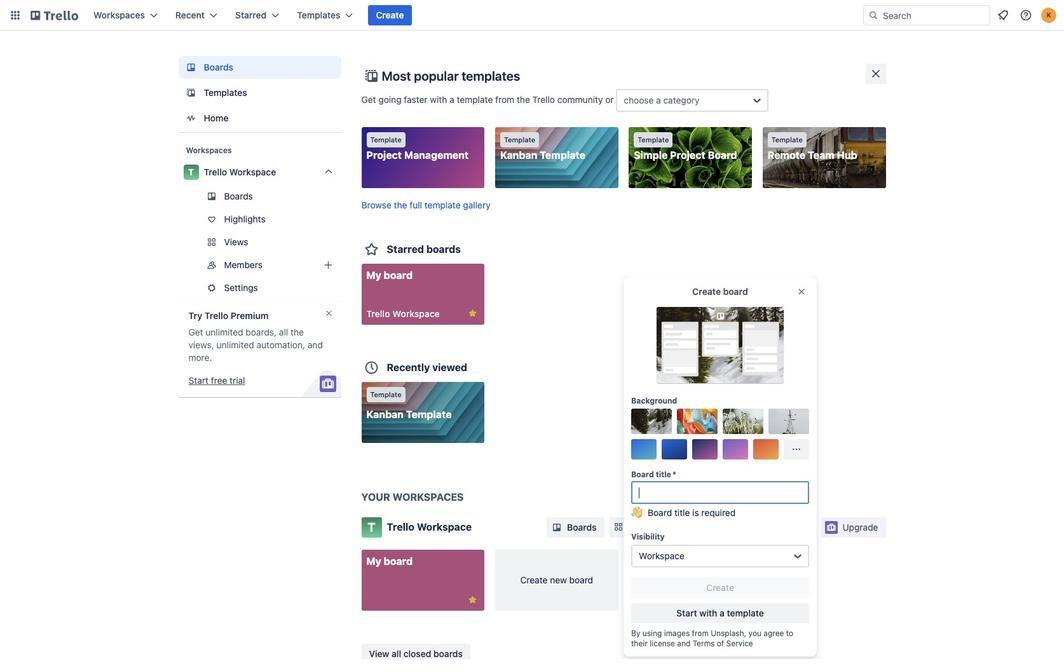 Task type: describe. For each thing, give the bounding box(es) containing it.
1 vertical spatial kanban
[[366, 409, 404, 420]]

recent
[[175, 10, 205, 20]]

board image
[[183, 60, 199, 75]]

kanban template
[[366, 409, 452, 420]]

create inside primary element
[[376, 10, 404, 20]]

0 vertical spatial boards link
[[178, 56, 341, 79]]

their
[[631, 639, 648, 648]]

1 vertical spatial board
[[631, 470, 654, 479]]

custom image image
[[647, 416, 657, 427]]

trello up "recently"
[[366, 308, 390, 319]]

*
[[673, 470, 676, 479]]

is
[[692, 507, 699, 518]]

open information menu image
[[1020, 9, 1032, 22]]

browse the full template gallery link
[[361, 199, 491, 210]]

template for template remote team hub
[[771, 135, 803, 144]]

your workspaces
[[361, 491, 464, 503]]

free
[[211, 375, 227, 386]]

board title *
[[631, 470, 676, 479]]

viewed
[[432, 362, 467, 373]]

all
[[279, 327, 288, 338]]

1 vertical spatial and
[[677, 639, 691, 648]]

views for leftmost views link
[[224, 236, 248, 247]]

your
[[361, 491, 390, 503]]

by
[[631, 629, 640, 638]]

2 my board from the top
[[366, 555, 413, 567]]

0 horizontal spatial from
[[495, 94, 514, 105]]

get going faster with a template from the trello community or
[[361, 94, 616, 105]]

background element
[[631, 409, 809, 460]]

boards,
[[246, 327, 277, 338]]

my board link
[[361, 550, 485, 611]]

starred for starred
[[235, 10, 267, 20]]

home
[[204, 113, 229, 123]]

or
[[605, 94, 614, 105]]

primary element
[[0, 0, 1064, 31]]

trello left community
[[532, 94, 555, 105]]

workspace down 'visibility'
[[639, 551, 685, 561]]

highlights link
[[178, 209, 341, 229]]

2 vertical spatial board
[[648, 507, 672, 518]]

most
[[382, 69, 411, 83]]

workspaces button
[[86, 5, 165, 25]]

2 my from the top
[[366, 555, 381, 567]]

template for browse the full template gallery
[[425, 199, 461, 210]]

template remote team hub
[[768, 135, 857, 161]]

search image
[[868, 10, 879, 20]]

2 vertical spatial trello workspace
[[387, 521, 472, 532]]

wave image
[[631, 507, 643, 524]]

views,
[[188, 339, 214, 350]]

simple
[[634, 149, 668, 161]]

settings
[[224, 282, 258, 293]]

by using images from unsplash, you agree to their
[[631, 629, 793, 648]]

choose
[[624, 95, 654, 106]]

community
[[557, 94, 603, 105]]

click to unstar this board. it will be removed from your starred list. image for trello workspace
[[467, 307, 478, 319]]

the for try trello premium get unlimited boards, all the views, unlimited automation, and more.
[[291, 327, 304, 338]]

using
[[643, 629, 662, 638]]

0 notifications image
[[995, 8, 1011, 23]]

templates button
[[289, 5, 361, 25]]

boards for highlights
[[224, 191, 253, 202]]

1 horizontal spatial t
[[368, 520, 376, 534]]

popular
[[414, 69, 459, 83]]

team
[[808, 149, 835, 161]]

template for template kanban template
[[504, 135, 535, 144]]

templates inside dropdown button
[[297, 10, 340, 20]]

1 vertical spatial trello workspace
[[366, 308, 440, 319]]

template simple project board
[[634, 135, 737, 161]]

required
[[701, 507, 736, 518]]

recently
[[387, 362, 430, 373]]

create new board
[[520, 574, 593, 585]]

home link
[[178, 107, 341, 130]]

you
[[749, 629, 762, 638]]

👋 board title is required
[[631, 507, 736, 518]]

0 horizontal spatial a
[[450, 94, 454, 105]]

template down recently viewed
[[406, 409, 452, 420]]

a inside button
[[720, 608, 725, 619]]

more.
[[188, 352, 212, 363]]

0 vertical spatial boards
[[204, 62, 233, 72]]

boards link for highlights
[[178, 186, 341, 207]]

project inside template project management
[[366, 149, 402, 161]]

trello inside the try trello premium get unlimited boards, all the views, unlimited automation, and more.
[[205, 310, 228, 321]]

1 my from the top
[[366, 269, 381, 281]]

1 vertical spatial unlimited
[[216, 339, 254, 350]]

1 vertical spatial title
[[674, 507, 690, 518]]

settings link
[[178, 278, 341, 298]]

start with a template
[[676, 608, 764, 619]]

views for views link to the right
[[630, 522, 655, 532]]

workspaces inside dropdown button
[[93, 10, 145, 20]]

license link
[[650, 639, 675, 648]]

license
[[650, 639, 675, 648]]

highlights
[[224, 214, 266, 224]]

workspaces
[[393, 491, 464, 503]]

project inside the template simple project board
[[670, 149, 705, 161]]

add image
[[321, 257, 336, 273]]

visibility
[[631, 532, 665, 542]]

create button inside primary element
[[368, 5, 412, 25]]

upgrade
[[843, 522, 878, 532]]

terms of service link
[[693, 639, 753, 648]]

most popular templates
[[382, 69, 520, 83]]

template for start with a template
[[727, 608, 764, 619]]

1 my board from the top
[[366, 269, 413, 281]]

the for get going faster with a template from the trello community or
[[517, 94, 530, 105]]

images
[[664, 629, 690, 638]]

close popover image
[[797, 287, 807, 297]]

board inside the template simple project board
[[708, 149, 737, 161]]

try trello premium get unlimited boards, all the views, unlimited automation, and more.
[[188, 310, 323, 363]]

trial
[[230, 375, 245, 386]]

to
[[786, 629, 793, 638]]

starred button
[[228, 5, 287, 25]]

new
[[550, 574, 567, 585]]

template for template project management
[[370, 135, 402, 144]]

terms
[[693, 639, 715, 648]]



Task type: vqa. For each thing, say whether or not it's contained in the screenshot.
the Hub
yes



Task type: locate. For each thing, give the bounding box(es) containing it.
kanban down get going faster with a template from the trello community or
[[500, 149, 537, 161]]

template inside template project management
[[370, 135, 402, 144]]

t
[[188, 167, 194, 177], [368, 520, 376, 534]]

management
[[404, 149, 469, 161]]

1 horizontal spatial workspaces
[[186, 146, 232, 155]]

1 vertical spatial views link
[[609, 517, 662, 537]]

0 vertical spatial with
[[430, 94, 447, 105]]

1 horizontal spatial views
[[630, 522, 655, 532]]

boards link
[[178, 56, 341, 79], [178, 186, 341, 207], [547, 517, 604, 537]]

start inside start with a template button
[[676, 608, 697, 619]]

0 horizontal spatial and
[[308, 339, 323, 350]]

1 vertical spatial my
[[366, 555, 381, 567]]

trello workspace up "recently"
[[366, 308, 440, 319]]

template up remote
[[771, 135, 803, 144]]

start for start with a template
[[676, 608, 697, 619]]

get up views,
[[188, 327, 203, 338]]

0 vertical spatial t
[[188, 167, 194, 177]]

templates
[[297, 10, 340, 20], [204, 87, 247, 98]]

1 horizontal spatial start
[[676, 608, 697, 619]]

0 vertical spatial template
[[457, 94, 493, 105]]

templates link
[[178, 81, 341, 104]]

starred inside popup button
[[235, 10, 267, 20]]

0 horizontal spatial with
[[430, 94, 447, 105]]

of
[[717, 639, 724, 648]]

0 horizontal spatial project
[[366, 149, 402, 161]]

views
[[224, 236, 248, 247], [630, 522, 655, 532]]

1 horizontal spatial kanban
[[500, 149, 537, 161]]

0 horizontal spatial t
[[188, 167, 194, 177]]

members link
[[178, 255, 341, 275]]

automation,
[[257, 339, 305, 350]]

1 horizontal spatial from
[[692, 629, 709, 638]]

full
[[410, 199, 422, 210]]

unsplash,
[[711, 629, 746, 638]]

2 vertical spatial boards link
[[547, 517, 604, 537]]

0 vertical spatial from
[[495, 94, 514, 105]]

start free trial button
[[188, 374, 245, 387]]

boards
[[426, 243, 461, 255]]

create
[[376, 10, 404, 20], [692, 286, 721, 297], [520, 574, 548, 585], [706, 582, 734, 593]]

from inside by using images from unsplash, you agree to their
[[692, 629, 709, 638]]

with inside button
[[700, 608, 717, 619]]

project up browse
[[366, 149, 402, 161]]

0 vertical spatial and
[[308, 339, 323, 350]]

0 vertical spatial workspaces
[[93, 10, 145, 20]]

and
[[308, 339, 323, 350], [677, 639, 691, 648]]

upgrade button
[[821, 517, 886, 537]]

workspace up "recently"
[[393, 308, 440, 319]]

start left free
[[188, 375, 209, 386]]

from
[[495, 94, 514, 105], [692, 629, 709, 638]]

1 vertical spatial template
[[425, 199, 461, 210]]

service
[[726, 639, 753, 648]]

0 horizontal spatial get
[[188, 327, 203, 338]]

unlimited up views,
[[206, 327, 243, 338]]

starred right recent dropdown button
[[235, 10, 267, 20]]

0 vertical spatial the
[[517, 94, 530, 105]]

trello workspace down workspaces
[[387, 521, 472, 532]]

template
[[457, 94, 493, 105], [425, 199, 461, 210], [727, 608, 764, 619]]

the right all
[[291, 327, 304, 338]]

1 vertical spatial get
[[188, 327, 203, 338]]

0 horizontal spatial start
[[188, 375, 209, 386]]

recent button
[[168, 5, 225, 25]]

trello workspace
[[204, 167, 276, 177], [366, 308, 440, 319], [387, 521, 472, 532]]

background
[[631, 396, 677, 406]]

license and terms of service
[[650, 639, 753, 648]]

members
[[224, 259, 263, 270]]

0 vertical spatial click to unstar this board. it will be removed from your starred list. image
[[467, 307, 478, 319]]

0 vertical spatial views
[[224, 236, 248, 247]]

template down community
[[540, 149, 585, 161]]

starred left 'boards'
[[387, 243, 424, 255]]

0 horizontal spatial title
[[656, 470, 671, 479]]

0 vertical spatial templates
[[297, 10, 340, 20]]

0 vertical spatial trello workspace
[[204, 167, 276, 177]]

from down the templates
[[495, 94, 514, 105]]

1 horizontal spatial the
[[394, 199, 407, 210]]

1 vertical spatial with
[[700, 608, 717, 619]]

click to unstar this board. it will be removed from your starred list. image
[[467, 307, 478, 319], [467, 594, 478, 606]]

1 click to unstar this board. it will be removed from your starred list. image from the top
[[467, 307, 478, 319]]

templates right the starred popup button
[[297, 10, 340, 20]]

workspace up the highlights
[[229, 167, 276, 177]]

0 horizontal spatial starred
[[235, 10, 267, 20]]

get left going
[[361, 94, 376, 105]]

start inside start free trial "button"
[[188, 375, 209, 386]]

Search field
[[879, 6, 990, 25]]

1 horizontal spatial and
[[677, 639, 691, 648]]

browse the full template gallery
[[361, 199, 491, 210]]

the inside the try trello premium get unlimited boards, all the views, unlimited automation, and more.
[[291, 327, 304, 338]]

create board
[[692, 286, 748, 297]]

trello down your workspaces
[[387, 521, 414, 532]]

template inside template remote team hub
[[771, 135, 803, 144]]

project right simple
[[670, 149, 705, 161]]

sm image
[[551, 521, 563, 534]]

boards link for views
[[547, 517, 604, 537]]

starred boards
[[387, 243, 461, 255]]

starred for starred boards
[[387, 243, 424, 255]]

1 horizontal spatial title
[[674, 507, 690, 518]]

1 vertical spatial click to unstar this board. it will be removed from your starred list. image
[[467, 594, 478, 606]]

0 horizontal spatial templates
[[204, 87, 247, 98]]

start free trial
[[188, 375, 245, 386]]

try
[[188, 310, 202, 321]]

create button up "start with a template"
[[631, 578, 809, 598]]

1 horizontal spatial starred
[[387, 243, 424, 255]]

title left *
[[656, 470, 671, 479]]

faster
[[404, 94, 428, 105]]

trello
[[532, 94, 555, 105], [204, 167, 227, 177], [366, 308, 390, 319], [205, 310, 228, 321], [387, 521, 414, 532]]

0 vertical spatial board
[[708, 149, 737, 161]]

0 vertical spatial kanban
[[500, 149, 537, 161]]

1 vertical spatial from
[[692, 629, 709, 638]]

1 horizontal spatial create button
[[631, 578, 809, 598]]

hub
[[837, 149, 857, 161]]

gallery
[[463, 199, 491, 210]]

None text field
[[631, 481, 809, 504]]

get
[[361, 94, 376, 105], [188, 327, 203, 338]]

template inside start with a template button
[[727, 608, 764, 619]]

click to unstar this board. it will be removed from your starred list. image inside my board link
[[467, 594, 478, 606]]

1 vertical spatial t
[[368, 520, 376, 534]]

with right faster
[[430, 94, 447, 105]]

template up kanban template
[[370, 390, 402, 399]]

a down most popular templates
[[450, 94, 454, 105]]

title left the is
[[674, 507, 690, 518]]

template board image
[[183, 85, 199, 100]]

2 vertical spatial boards
[[567, 522, 597, 532]]

1 vertical spatial my board
[[366, 555, 413, 567]]

kanban
[[500, 149, 537, 161], [366, 409, 404, 420]]

1 vertical spatial workspaces
[[186, 146, 232, 155]]

template for template
[[370, 390, 402, 399]]

a right choose
[[656, 95, 661, 106]]

1 horizontal spatial templates
[[297, 10, 340, 20]]

views link up members 'link' on the left of page
[[178, 232, 341, 252]]

0 horizontal spatial the
[[291, 327, 304, 338]]

unlimited down 'boards,' on the left of the page
[[216, 339, 254, 350]]

project
[[366, 149, 402, 161], [670, 149, 705, 161]]

0 vertical spatial my
[[366, 269, 381, 281]]

premium
[[231, 310, 269, 321]]

1 vertical spatial start
[[676, 608, 697, 619]]

going
[[378, 94, 402, 105]]

t down your
[[368, 520, 376, 534]]

boards link up new
[[547, 517, 604, 537]]

template for template simple project board
[[638, 135, 669, 144]]

boards link up templates link at the top left of the page
[[178, 56, 341, 79]]

agree
[[764, 629, 784, 638]]

1 vertical spatial boards
[[224, 191, 253, 202]]

kanban inside 'template kanban template'
[[500, 149, 537, 161]]

back to home image
[[31, 5, 78, 25]]

0 vertical spatial starred
[[235, 10, 267, 20]]

trello workspace up the highlights
[[204, 167, 276, 177]]

start for start free trial
[[188, 375, 209, 386]]

0 vertical spatial create button
[[368, 5, 412, 25]]

template kanban template
[[500, 135, 585, 161]]

0 vertical spatial get
[[361, 94, 376, 105]]

0 horizontal spatial kanban
[[366, 409, 404, 420]]

workspace down workspaces
[[417, 521, 472, 532]]

browse
[[361, 199, 392, 210]]

views down 👋
[[630, 522, 655, 532]]

boards for views
[[567, 522, 597, 532]]

0 horizontal spatial create button
[[368, 5, 412, 25]]

templates up the home
[[204, 87, 247, 98]]

and down images
[[677, 639, 691, 648]]

kendallparks02 (kendallparks02) image
[[1041, 8, 1057, 23]]

1 vertical spatial boards link
[[178, 186, 341, 207]]

and right automation,
[[308, 339, 323, 350]]

and inside the try trello premium get unlimited boards, all the views, unlimited automation, and more.
[[308, 339, 323, 350]]

home image
[[183, 111, 199, 126]]

0 horizontal spatial workspaces
[[93, 10, 145, 20]]

views link down 'board title *'
[[609, 517, 662, 537]]

2 project from the left
[[670, 149, 705, 161]]

2 vertical spatial template
[[727, 608, 764, 619]]

remote
[[768, 149, 806, 161]]

the left full
[[394, 199, 407, 210]]

2 horizontal spatial the
[[517, 94, 530, 105]]

title
[[656, 470, 671, 479], [674, 507, 690, 518]]

0 vertical spatial views link
[[178, 232, 341, 252]]

from up license and terms of service
[[692, 629, 709, 638]]

template down the templates
[[457, 94, 493, 105]]

👋
[[631, 507, 643, 518]]

template down going
[[370, 135, 402, 144]]

template right full
[[425, 199, 461, 210]]

start up images
[[676, 608, 697, 619]]

templates
[[462, 69, 520, 83]]

0 horizontal spatial views
[[224, 236, 248, 247]]

workspace
[[229, 167, 276, 177], [393, 308, 440, 319], [417, 521, 472, 532], [639, 551, 685, 561]]

0 horizontal spatial views link
[[178, 232, 341, 252]]

choose a category
[[624, 95, 700, 106]]

views up "members"
[[224, 236, 248, 247]]

1 vertical spatial templates
[[204, 87, 247, 98]]

template up simple
[[638, 135, 669, 144]]

start with a template button
[[631, 603, 809, 624]]

template project management
[[366, 135, 469, 161]]

the down the templates
[[517, 94, 530, 105]]

create button up most
[[368, 5, 412, 25]]

1 vertical spatial the
[[394, 199, 407, 210]]

get inside the try trello premium get unlimited boards, all the views, unlimited automation, and more.
[[188, 327, 203, 338]]

recently viewed
[[387, 362, 467, 373]]

boards up the highlights
[[224, 191, 253, 202]]

1 vertical spatial create button
[[631, 578, 809, 598]]

template inside the template simple project board
[[638, 135, 669, 144]]

category
[[663, 95, 700, 106]]

0 vertical spatial my board
[[366, 269, 413, 281]]

click to unstar this board. it will be removed from your starred list. image for my board
[[467, 594, 478, 606]]

boards link up highlights link
[[178, 186, 341, 207]]

with up by using images from unsplash, you agree to their
[[700, 608, 717, 619]]

2 vertical spatial the
[[291, 327, 304, 338]]

1 horizontal spatial with
[[700, 608, 717, 619]]

boards right sm icon
[[567, 522, 597, 532]]

0 vertical spatial title
[[656, 470, 671, 479]]

a up the unsplash,
[[720, 608, 725, 619]]

a
[[450, 94, 454, 105], [656, 95, 661, 106], [720, 608, 725, 619]]

kanban down "recently"
[[366, 409, 404, 420]]

2 horizontal spatial a
[[720, 608, 725, 619]]

trello right try
[[205, 310, 228, 321]]

t down the home icon at the left top of page
[[188, 167, 194, 177]]

board
[[708, 149, 737, 161], [631, 470, 654, 479], [648, 507, 672, 518]]

1 horizontal spatial a
[[656, 95, 661, 106]]

my
[[366, 269, 381, 281], [366, 555, 381, 567]]

my board
[[366, 269, 413, 281], [366, 555, 413, 567]]

2 click to unstar this board. it will be removed from your starred list. image from the top
[[467, 594, 478, 606]]

boards right board icon
[[204, 62, 233, 72]]

start
[[188, 375, 209, 386], [676, 608, 697, 619]]

trello down the home
[[204, 167, 227, 177]]

0 vertical spatial unlimited
[[206, 327, 243, 338]]

template up you
[[727, 608, 764, 619]]

1 horizontal spatial get
[[361, 94, 376, 105]]

1 vertical spatial views
[[630, 522, 655, 532]]

0 vertical spatial start
[[188, 375, 209, 386]]

1 horizontal spatial project
[[670, 149, 705, 161]]

template down get going faster with a template from the trello community or
[[504, 135, 535, 144]]

views link
[[178, 232, 341, 252], [609, 517, 662, 537]]

1 horizontal spatial views link
[[609, 517, 662, 537]]

1 vertical spatial starred
[[387, 243, 424, 255]]

1 project from the left
[[366, 149, 402, 161]]



